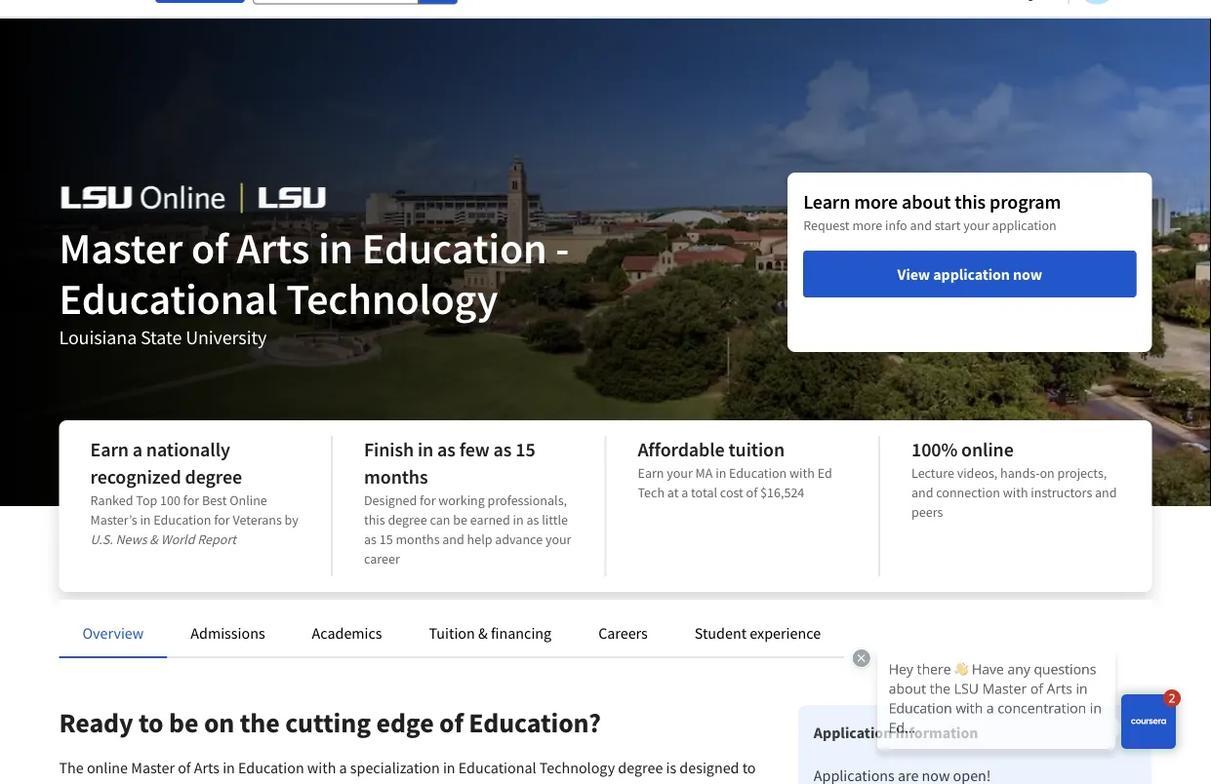 Task type: vqa. For each thing, say whether or not it's contained in the screenshot.
top &
yes



Task type: describe. For each thing, give the bounding box(es) containing it.
1 horizontal spatial &
[[478, 624, 488, 643]]

ma
[[695, 465, 713, 482]]

for for months
[[420, 492, 436, 509]]

master's
[[90, 511, 137, 529]]

including
[[418, 782, 479, 785]]

ranked
[[90, 492, 133, 509]]

report
[[197, 531, 236, 548]]

student
[[695, 624, 747, 643]]

prepare
[[59, 782, 110, 785]]

world
[[161, 531, 195, 548]]

technology inside master of arts in education - educational technology louisiana state university
[[286, 271, 498, 325]]

louisiana
[[59, 325, 137, 350]]

little
[[542, 511, 568, 529]]

affordable
[[638, 438, 725, 462]]

careers link
[[598, 624, 648, 643]]

application information
[[814, 723, 978, 743]]

degree inside finish in as few as 15 months designed for working professionals, this degree can be earned in as little as 15 months and help advance your career
[[388, 511, 427, 529]]

-
[[556, 221, 569, 275]]

as right "few"
[[493, 438, 512, 462]]

arts inside the online master of arts in education with a specialization in educational technology degree is designed to prepare leaders and practitioners in cutting-edge areas including technology integration, digita
[[194, 758, 220, 778]]

few
[[459, 438, 490, 462]]

learn more about this program request more info and start your application
[[803, 190, 1061, 234]]

explore our catalog image
[[155, 0, 245, 3]]

leaders
[[113, 782, 161, 785]]

and inside learn more about this program request more info and start your application
[[910, 217, 932, 234]]

academics link
[[312, 624, 382, 643]]

student experience link
[[695, 624, 821, 643]]

0 vertical spatial 15
[[516, 438, 535, 462]]

total
[[691, 484, 717, 502]]

and inside the online master of arts in education with a specialization in educational technology degree is designed to prepare leaders and practitioners in cutting-edge areas including technology integration, digita
[[164, 782, 189, 785]]

tuition & financing
[[429, 624, 552, 643]]

tech
[[638, 484, 665, 502]]

working
[[438, 492, 485, 509]]

is
[[666, 758, 676, 778]]

earn inside earn a nationally recognized degree ranked top 100 for best online master's in education for veterans by u.s. news & world report
[[90, 438, 129, 462]]

1 vertical spatial 15
[[379, 531, 393, 548]]

overview link
[[82, 624, 144, 643]]

veterans
[[233, 511, 282, 529]]

application
[[814, 723, 892, 743]]

1 horizontal spatial for
[[214, 511, 230, 529]]

education inside master of arts in education - educational technology louisiana state university
[[362, 221, 547, 275]]

as up career on the bottom left of the page
[[364, 531, 377, 548]]

and inside finish in as few as 15 months designed for working professionals, this degree can be earned in as little as 15 months and help advance your career
[[442, 531, 464, 548]]

instructors
[[1031, 484, 1092, 502]]

your inside learn more about this program request more info and start your application
[[963, 217, 989, 234]]

ready to be on the cutting edge of education?
[[59, 706, 612, 740]]

with for tuition
[[790, 465, 815, 482]]

at
[[667, 484, 679, 502]]

100%
[[912, 438, 958, 462]]

in inside "affordable tuition earn your ma in education with ed tech at a total cost of $16,524"
[[716, 465, 726, 482]]

ed
[[818, 465, 832, 482]]

projects,
[[1057, 465, 1107, 482]]

cost
[[720, 484, 743, 502]]

advance
[[495, 531, 543, 548]]

technology
[[482, 782, 556, 785]]

peers
[[912, 504, 943, 521]]

ready
[[59, 706, 133, 740]]

can
[[430, 511, 450, 529]]

recognized
[[90, 465, 181, 489]]

100
[[160, 492, 180, 509]]

affordable tuition earn your ma in education with ed tech at a total cost of $16,524
[[638, 438, 832, 502]]

finish in as few as 15 months designed for working professionals, this degree can be earned in as little as 15 months and help advance your career
[[364, 438, 571, 568]]

education inside "affordable tuition earn your ma in education with ed tech at a total cost of $16,524"
[[729, 465, 787, 482]]

start
[[935, 217, 961, 234]]

with for online
[[307, 758, 336, 778]]

arts inside master of arts in education - educational technology louisiana state university
[[237, 221, 310, 275]]

specialization
[[350, 758, 440, 778]]

online for 100%
[[961, 438, 1014, 462]]

careers
[[598, 624, 648, 643]]

as down professionals,
[[526, 511, 539, 529]]

application inside learn more about this program request more info and start your application
[[992, 217, 1057, 234]]

tuition & financing link
[[429, 624, 552, 643]]

cutting
[[285, 706, 371, 740]]

your inside finish in as few as 15 months designed for working professionals, this degree can be earned in as little as 15 months and help advance your career
[[545, 531, 571, 548]]

practitioners
[[192, 782, 276, 785]]

earn inside "affordable tuition earn your ma in education with ed tech at a total cost of $16,524"
[[638, 465, 664, 482]]

hands-
[[1000, 465, 1040, 482]]

best
[[202, 492, 227, 509]]

university
[[186, 325, 267, 350]]

the
[[59, 758, 84, 778]]

financing
[[491, 624, 552, 643]]

degree inside earn a nationally recognized degree ranked top 100 for best online master's in education for veterans by u.s. news & world report
[[185, 465, 242, 489]]

integration,
[[559, 782, 634, 785]]

by
[[285, 511, 298, 529]]



Task type: locate. For each thing, give the bounding box(es) containing it.
to right designed
[[742, 758, 756, 778]]

on inside 100% online lecture videos, hands-on projects, and connection with instructors and peers
[[1040, 465, 1055, 482]]

a inside earn a nationally recognized degree ranked top 100 for best online master's in education for veterans by u.s. news & world report
[[132, 438, 142, 462]]

application
[[992, 217, 1057, 234], [933, 264, 1010, 284]]

0 vertical spatial with
[[790, 465, 815, 482]]

None search field
[[253, 0, 458, 4]]

online inside 100% online lecture videos, hands-on projects, and connection with instructors and peers
[[961, 438, 1014, 462]]

1 horizontal spatial your
[[667, 465, 693, 482]]

1 vertical spatial with
[[1003, 484, 1028, 502]]

earn a nationally recognized degree ranked top 100 for best online master's in education for veterans by u.s. news & world report
[[90, 438, 298, 548]]

earn
[[90, 438, 129, 462], [638, 465, 664, 482]]

1 vertical spatial edge
[[345, 782, 377, 785]]

0 vertical spatial on
[[1040, 465, 1055, 482]]

this
[[955, 190, 986, 214], [364, 511, 385, 529]]

0 horizontal spatial arts
[[194, 758, 220, 778]]

1 horizontal spatial technology
[[539, 758, 615, 778]]

for
[[183, 492, 199, 509], [420, 492, 436, 509], [214, 511, 230, 529]]

for right 100
[[183, 492, 199, 509]]

0 horizontal spatial degree
[[185, 465, 242, 489]]

be down "working"
[[453, 511, 467, 529]]

info
[[885, 217, 907, 234]]

on left the
[[204, 706, 234, 740]]

0 horizontal spatial earn
[[90, 438, 129, 462]]

and up the peers
[[912, 484, 933, 502]]

months
[[364, 465, 428, 489], [396, 531, 440, 548]]

master up leaders
[[131, 758, 175, 778]]

master inside master of arts in education - educational technology louisiana state university
[[59, 221, 183, 275]]

0 vertical spatial arts
[[237, 221, 310, 275]]

help
[[467, 531, 492, 548]]

this down 'designed'
[[364, 511, 385, 529]]

1 horizontal spatial this
[[955, 190, 986, 214]]

a inside the online master of arts in education with a specialization in educational technology degree is designed to prepare leaders and practitioners in cutting-edge areas including technology integration, digita
[[339, 758, 347, 778]]

$16,524
[[760, 484, 804, 502]]

of inside "affordable tuition earn your ma in education with ed tech at a total cost of $16,524"
[[746, 484, 758, 502]]

1 vertical spatial online
[[87, 758, 128, 778]]

videos,
[[957, 465, 998, 482]]

for inside finish in as few as 15 months designed for working professionals, this degree can be earned in as little as 15 months and help advance your career
[[420, 492, 436, 509]]

cutting-
[[294, 782, 345, 785]]

educational inside master of arts in education - educational technology louisiana state university
[[59, 271, 278, 325]]

1 horizontal spatial online
[[961, 438, 1014, 462]]

educational
[[59, 271, 278, 325], [458, 758, 536, 778]]

0 horizontal spatial educational
[[59, 271, 278, 325]]

user dropdown menu for bob builder image
[[1078, 0, 1211, 4]]

master of arts in education - educational technology louisiana state university
[[59, 221, 569, 350]]

request
[[803, 217, 850, 234]]

a right at
[[681, 484, 688, 502]]

student experience
[[695, 624, 821, 643]]

1 horizontal spatial to
[[742, 758, 756, 778]]

0 vertical spatial degree
[[185, 465, 242, 489]]

tuition
[[429, 624, 475, 643]]

2 vertical spatial degree
[[618, 758, 663, 778]]

1 vertical spatial arts
[[194, 758, 220, 778]]

1 vertical spatial &
[[478, 624, 488, 643]]

a up cutting-
[[339, 758, 347, 778]]

0 horizontal spatial a
[[132, 438, 142, 462]]

for for top
[[183, 492, 199, 509]]

admissions link
[[191, 624, 265, 643]]

degree
[[185, 465, 242, 489], [388, 511, 427, 529], [618, 758, 663, 778]]

learn
[[803, 190, 850, 214]]

application down program
[[992, 217, 1057, 234]]

online inside the online master of arts in education with a specialization in educational technology degree is designed to prepare leaders and practitioners in cutting-edge areas including technology integration, digita
[[87, 758, 128, 778]]

0 horizontal spatial for
[[183, 492, 199, 509]]

0 horizontal spatial &
[[150, 531, 158, 548]]

1 horizontal spatial a
[[339, 758, 347, 778]]

master inside the online master of arts in education with a specialization in educational technology degree is designed to prepare leaders and practitioners in cutting-edge areas including technology integration, digita
[[131, 758, 175, 778]]

0 vertical spatial months
[[364, 465, 428, 489]]

1 vertical spatial degree
[[388, 511, 427, 529]]

0 vertical spatial to
[[139, 706, 163, 740]]

the online master of arts in education with a specialization in educational technology degree is designed to prepare leaders and practitioners in cutting-edge areas including technology integration, digita
[[59, 758, 756, 785]]

1 vertical spatial months
[[396, 531, 440, 548]]

a
[[132, 438, 142, 462], [681, 484, 688, 502], [339, 758, 347, 778]]

1 horizontal spatial arts
[[237, 221, 310, 275]]

to
[[139, 706, 163, 740], [742, 758, 756, 778]]

0 vertical spatial more
[[854, 190, 898, 214]]

for up the report
[[214, 511, 230, 529]]

earn up recognized
[[90, 438, 129, 462]]

0 horizontal spatial your
[[545, 531, 571, 548]]

in inside earn a nationally recognized degree ranked top 100 for best online master's in education for veterans by u.s. news & world report
[[140, 511, 151, 529]]

designed
[[680, 758, 739, 778]]

in inside master of arts in education - educational technology louisiana state university
[[318, 221, 353, 275]]

news
[[116, 531, 147, 548]]

more up info
[[854, 190, 898, 214]]

louisiana state university logo image
[[59, 174, 327, 223]]

earned
[[470, 511, 510, 529]]

career
[[364, 550, 400, 568]]

of inside master of arts in education - educational technology louisiana state university
[[191, 221, 228, 275]]

1 horizontal spatial 15
[[516, 438, 535, 462]]

tuition
[[729, 438, 785, 462]]

online up prepare
[[87, 758, 128, 778]]

and down about
[[910, 217, 932, 234]]

with left 'ed'
[[790, 465, 815, 482]]

your right start
[[963, 217, 989, 234]]

with up cutting-
[[307, 758, 336, 778]]

& right tuition
[[478, 624, 488, 643]]

0 horizontal spatial with
[[307, 758, 336, 778]]

2 horizontal spatial for
[[420, 492, 436, 509]]

to right ready
[[139, 706, 163, 740]]

degree up best
[[185, 465, 242, 489]]

&
[[150, 531, 158, 548], [478, 624, 488, 643]]

this inside learn more about this program request more info and start your application
[[955, 190, 986, 214]]

2 vertical spatial your
[[545, 531, 571, 548]]

to inside the online master of arts in education with a specialization in educational technology degree is designed to prepare leaders and practitioners in cutting-edge areas including technology integration, digita
[[742, 758, 756, 778]]

in
[[318, 221, 353, 275], [418, 438, 434, 462], [716, 465, 726, 482], [140, 511, 151, 529], [513, 511, 524, 529], [223, 758, 235, 778], [443, 758, 455, 778], [279, 782, 291, 785]]

2 horizontal spatial degree
[[618, 758, 663, 778]]

experience
[[750, 624, 821, 643]]

1 vertical spatial this
[[364, 511, 385, 529]]

2 horizontal spatial a
[[681, 484, 688, 502]]

information
[[895, 723, 978, 743]]

1 vertical spatial to
[[742, 758, 756, 778]]

degree inside the online master of arts in education with a specialization in educational technology degree is designed to prepare leaders and practitioners in cutting-edge areas including technology integration, digita
[[618, 758, 663, 778]]

0 horizontal spatial be
[[169, 706, 198, 740]]

about
[[902, 190, 951, 214]]

view application now
[[897, 264, 1042, 284]]

1 horizontal spatial earn
[[638, 465, 664, 482]]

and down can
[[442, 531, 464, 548]]

program
[[990, 190, 1061, 214]]

u.s.
[[90, 531, 113, 548]]

0 vertical spatial edge
[[376, 706, 434, 740]]

0 vertical spatial master
[[59, 221, 183, 275]]

0 horizontal spatial online
[[87, 758, 128, 778]]

1 horizontal spatial on
[[1040, 465, 1055, 482]]

1 horizontal spatial educational
[[458, 758, 536, 778]]

lecture
[[912, 465, 954, 482]]

online
[[961, 438, 1014, 462], [87, 758, 128, 778]]

0 vertical spatial educational
[[59, 271, 278, 325]]

0 horizontal spatial 15
[[379, 531, 393, 548]]

view
[[897, 264, 930, 284]]

nationally
[[146, 438, 230, 462]]

academics
[[312, 624, 382, 643]]

with inside "affordable tuition earn your ma in education with ed tech at a total cost of $16,524"
[[790, 465, 815, 482]]

0 vertical spatial technology
[[286, 271, 498, 325]]

finish
[[364, 438, 414, 462]]

view application now button
[[803, 251, 1136, 298]]

0 vertical spatial &
[[150, 531, 158, 548]]

application down start
[[933, 264, 1010, 284]]

arts
[[237, 221, 310, 275], [194, 758, 220, 778]]

with down "hands-"
[[1003, 484, 1028, 502]]

1 vertical spatial be
[[169, 706, 198, 740]]

and right leaders
[[164, 782, 189, 785]]

online up videos, in the right bottom of the page
[[961, 438, 1014, 462]]

this inside finish in as few as 15 months designed for working professionals, this degree can be earned in as little as 15 months and help advance your career
[[364, 511, 385, 529]]

2 horizontal spatial with
[[1003, 484, 1028, 502]]

1 vertical spatial earn
[[638, 465, 664, 482]]

on up instructors in the right bottom of the page
[[1040, 465, 1055, 482]]

a up recognized
[[132, 438, 142, 462]]

education inside the online master of arts in education with a specialization in educational technology degree is designed to prepare leaders and practitioners in cutting-edge areas including technology integration, digita
[[238, 758, 304, 778]]

0 vertical spatial your
[[963, 217, 989, 234]]

the
[[240, 706, 280, 740]]

1 horizontal spatial with
[[790, 465, 815, 482]]

What do you want to learn? text field
[[253, 0, 419, 4]]

& right news
[[150, 531, 158, 548]]

2 horizontal spatial your
[[963, 217, 989, 234]]

0 vertical spatial online
[[961, 438, 1014, 462]]

0 vertical spatial application
[[992, 217, 1057, 234]]

application inside 'button'
[[933, 264, 1010, 284]]

menu item
[[873, 0, 999, 36]]

your
[[963, 217, 989, 234], [667, 465, 693, 482], [545, 531, 571, 548]]

1 horizontal spatial be
[[453, 511, 467, 529]]

edge up specialization
[[376, 706, 434, 740]]

as left "few"
[[437, 438, 456, 462]]

1 vertical spatial application
[[933, 264, 1010, 284]]

education?
[[469, 706, 601, 740]]

edge inside the online master of arts in education with a specialization in educational technology degree is designed to prepare leaders and practitioners in cutting-edge areas including technology integration, digita
[[345, 782, 377, 785]]

2 vertical spatial a
[[339, 758, 347, 778]]

and down projects,
[[1095, 484, 1117, 502]]

1 horizontal spatial degree
[[388, 511, 427, 529]]

state
[[141, 325, 182, 350]]

edge left areas
[[345, 782, 377, 785]]

earn up tech
[[638, 465, 664, 482]]

months up 'designed'
[[364, 465, 428, 489]]

15 up professionals,
[[516, 438, 535, 462]]

and
[[910, 217, 932, 234], [912, 484, 933, 502], [1095, 484, 1117, 502], [442, 531, 464, 548], [164, 782, 189, 785]]

be
[[453, 511, 467, 529], [169, 706, 198, 740]]

a inside "affordable tuition earn your ma in education with ed tech at a total cost of $16,524"
[[681, 484, 688, 502]]

1 vertical spatial technology
[[539, 758, 615, 778]]

your inside "affordable tuition earn your ma in education with ed tech at a total cost of $16,524"
[[667, 465, 693, 482]]

months down can
[[396, 531, 440, 548]]

0 horizontal spatial technology
[[286, 271, 498, 325]]

of inside the online master of arts in education with a specialization in educational technology degree is designed to prepare leaders and practitioners in cutting-edge areas including technology integration, digita
[[178, 758, 191, 778]]

overview
[[82, 624, 144, 643]]

education
[[362, 221, 547, 275], [729, 465, 787, 482], [153, 511, 211, 529], [238, 758, 304, 778]]

15 up career on the bottom left of the page
[[379, 531, 393, 548]]

degree down 'designed'
[[388, 511, 427, 529]]

0 horizontal spatial to
[[139, 706, 163, 740]]

connection
[[936, 484, 1000, 502]]

1 vertical spatial master
[[131, 758, 175, 778]]

1 vertical spatial on
[[204, 706, 234, 740]]

areas
[[380, 782, 415, 785]]

master up louisiana
[[59, 221, 183, 275]]

now
[[1013, 264, 1042, 284]]

0 vertical spatial earn
[[90, 438, 129, 462]]

education inside earn a nationally recognized degree ranked top 100 for best online master's in education for veterans by u.s. news & world report
[[153, 511, 211, 529]]

0 vertical spatial this
[[955, 190, 986, 214]]

online for the
[[87, 758, 128, 778]]

your down "little"
[[545, 531, 571, 548]]

your up at
[[667, 465, 693, 482]]

1 vertical spatial your
[[667, 465, 693, 482]]

admissions
[[191, 624, 265, 643]]

with inside 100% online lecture videos, hands-on projects, and connection with instructors and peers
[[1003, 484, 1028, 502]]

more left info
[[852, 217, 882, 234]]

with
[[790, 465, 815, 482], [1003, 484, 1028, 502], [307, 758, 336, 778]]

designed
[[364, 492, 417, 509]]

degree left 'is' on the right
[[618, 758, 663, 778]]

1 vertical spatial more
[[852, 217, 882, 234]]

with inside the online master of arts in education with a specialization in educational technology degree is designed to prepare leaders and practitioners in cutting-edge areas including technology integration, digita
[[307, 758, 336, 778]]

this up start
[[955, 190, 986, 214]]

be left the
[[169, 706, 198, 740]]

0 horizontal spatial on
[[204, 706, 234, 740]]

100% online lecture videos, hands-on projects, and connection with instructors and peers
[[912, 438, 1117, 521]]

technology inside the online master of arts in education with a specialization in educational technology degree is designed to prepare leaders and practitioners in cutting-edge areas including technology integration, digita
[[539, 758, 615, 778]]

& inside earn a nationally recognized degree ranked top 100 for best online master's in education for veterans by u.s. news & world report
[[150, 531, 158, 548]]

1 vertical spatial educational
[[458, 758, 536, 778]]

2 vertical spatial with
[[307, 758, 336, 778]]

top
[[136, 492, 157, 509]]

edge
[[376, 706, 434, 740], [345, 782, 377, 785]]

0 horizontal spatial this
[[364, 511, 385, 529]]

educational inside the online master of arts in education with a specialization in educational technology degree is designed to prepare leaders and practitioners in cutting-edge areas including technology integration, digita
[[458, 758, 536, 778]]

0 vertical spatial a
[[132, 438, 142, 462]]

online
[[230, 492, 267, 509]]

on
[[1040, 465, 1055, 482], [204, 706, 234, 740]]

be inside finish in as few as 15 months designed for working professionals, this degree can be earned in as little as 15 months and help advance your career
[[453, 511, 467, 529]]

professionals,
[[488, 492, 567, 509]]

for up can
[[420, 492, 436, 509]]

0 vertical spatial be
[[453, 511, 467, 529]]

1 vertical spatial a
[[681, 484, 688, 502]]



